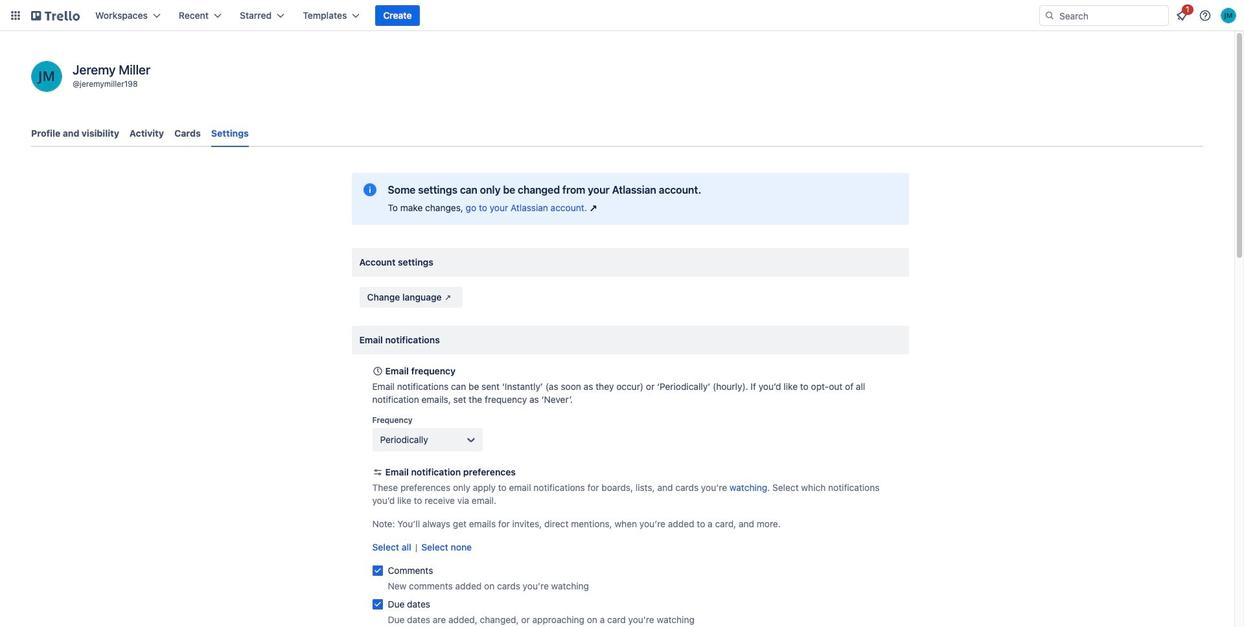 Task type: vqa. For each thing, say whether or not it's contained in the screenshot.
the Christina Overa (christinaovera) image
no



Task type: locate. For each thing, give the bounding box(es) containing it.
1 notification image
[[1174, 8, 1190, 23]]

back to home image
[[31, 5, 80, 26]]

open information menu image
[[1199, 9, 1212, 22]]

Search field
[[1039, 5, 1169, 26]]

sm image
[[442, 291, 455, 304]]

search image
[[1045, 10, 1055, 21]]



Task type: describe. For each thing, give the bounding box(es) containing it.
jeremy miller (jeremymiller198) image
[[1221, 8, 1236, 23]]

primary element
[[0, 0, 1244, 31]]

jeremy miller (jeremymiller198) image
[[31, 61, 62, 92]]



